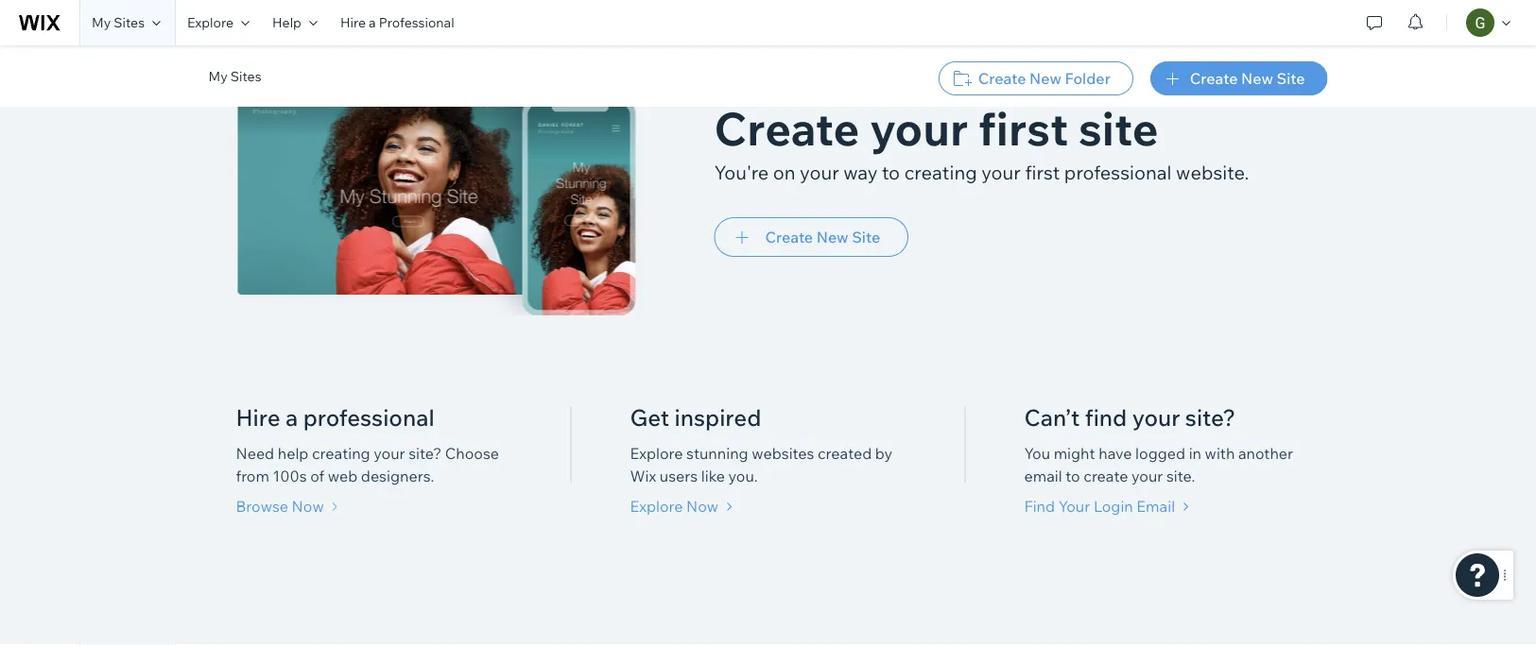 Task type: vqa. For each thing, say whether or not it's contained in the screenshot.


Task type: locate. For each thing, give the bounding box(es) containing it.
site? up designers.
[[409, 444, 442, 463]]

first
[[979, 100, 1069, 157], [1026, 160, 1060, 184]]

0 horizontal spatial my
[[92, 14, 111, 31]]

designers.
[[361, 467, 434, 486]]

explore left help
[[187, 14, 234, 31]]

create new site
[[1190, 69, 1306, 88], [766, 228, 881, 247]]

1 horizontal spatial a
[[369, 14, 376, 31]]

explore for explore
[[187, 14, 234, 31]]

site.
[[1167, 467, 1196, 486]]

websites
[[752, 444, 815, 463]]

my
[[92, 14, 111, 31], [209, 68, 228, 84]]

a up the help
[[286, 404, 298, 432]]

browse
[[236, 497, 288, 516]]

1 horizontal spatial professional
[[1065, 160, 1172, 184]]

now for a
[[292, 497, 324, 516]]

new
[[1030, 69, 1062, 88], [1242, 69, 1274, 88], [817, 228, 849, 247]]

0 horizontal spatial create new site button
[[714, 218, 909, 257]]

professional up need help creating your site? choose from 100s of web designers.
[[303, 404, 435, 432]]

to
[[882, 160, 900, 184], [1066, 467, 1081, 486]]

first down create new folder button
[[979, 100, 1069, 157]]

1 horizontal spatial site?
[[1186, 404, 1236, 432]]

way
[[844, 160, 878, 184]]

explore down wix
[[630, 497, 683, 516]]

explore up wix
[[630, 444, 683, 463]]

create new site button
[[1151, 61, 1328, 96], [714, 218, 909, 257]]

can't find your site?
[[1025, 404, 1236, 432]]

0 horizontal spatial now
[[292, 497, 324, 516]]

0 horizontal spatial site
[[852, 228, 881, 247]]

0 vertical spatial site
[[1277, 69, 1306, 88]]

site
[[1277, 69, 1306, 88], [852, 228, 881, 247]]

new for create new folder button
[[1030, 69, 1062, 88]]

0 vertical spatial a
[[369, 14, 376, 31]]

to down "might"
[[1066, 467, 1081, 486]]

creating up web
[[312, 444, 370, 463]]

new inside button
[[1030, 69, 1062, 88]]

professional
[[1065, 160, 1172, 184], [303, 404, 435, 432]]

create
[[1084, 467, 1129, 486]]

new for create new site button to the bottom
[[817, 228, 849, 247]]

help
[[272, 14, 302, 31]]

create up create your first site you're on your way to creating your first professional website.
[[979, 69, 1026, 88]]

0 vertical spatial professional
[[1065, 160, 1172, 184]]

1 vertical spatial explore
[[630, 444, 683, 463]]

now down of
[[292, 497, 324, 516]]

1 horizontal spatial hire
[[340, 14, 366, 31]]

0 vertical spatial creating
[[905, 160, 978, 184]]

first down create new folder at the right of the page
[[1026, 160, 1060, 184]]

sites
[[114, 14, 145, 31], [231, 68, 262, 84]]

hire a professional
[[236, 404, 435, 432]]

create for top create new site button
[[1190, 69, 1238, 88]]

0 vertical spatial sites
[[114, 14, 145, 31]]

now
[[292, 497, 324, 516], [687, 497, 719, 516]]

my sites
[[92, 14, 145, 31], [209, 68, 262, 84]]

2 now from the left
[[687, 497, 719, 516]]

a left professional
[[369, 14, 376, 31]]

0 horizontal spatial site?
[[409, 444, 442, 463]]

site?
[[1186, 404, 1236, 432], [409, 444, 442, 463]]

you're
[[714, 160, 769, 184]]

1 vertical spatial my
[[209, 68, 228, 84]]

to inside create your first site you're on your way to creating your first professional website.
[[882, 160, 900, 184]]

0 vertical spatial explore
[[187, 14, 234, 31]]

0 horizontal spatial sites
[[114, 14, 145, 31]]

0 vertical spatial my
[[92, 14, 111, 31]]

creating right way
[[905, 160, 978, 184]]

0 horizontal spatial hire
[[236, 404, 281, 432]]

now down like
[[687, 497, 719, 516]]

explore
[[187, 14, 234, 31], [630, 444, 683, 463], [630, 497, 683, 516]]

help
[[278, 444, 309, 463]]

create inside create new folder button
[[979, 69, 1026, 88]]

2 horizontal spatial new
[[1242, 69, 1274, 88]]

site? up with
[[1186, 404, 1236, 432]]

folder
[[1065, 69, 1111, 88]]

0 vertical spatial first
[[979, 100, 1069, 157]]

0 horizontal spatial professional
[[303, 404, 435, 432]]

need help creating your site? choose from 100s of web designers.
[[236, 444, 499, 486]]

need
[[236, 444, 274, 463]]

create up on
[[714, 100, 860, 157]]

stunning
[[687, 444, 749, 463]]

explore stunning websites created by wix users like you.
[[630, 444, 893, 486]]

1 vertical spatial sites
[[231, 68, 262, 84]]

0 horizontal spatial a
[[286, 404, 298, 432]]

2 vertical spatial explore
[[630, 497, 683, 516]]

0 vertical spatial hire
[[340, 14, 366, 31]]

1 vertical spatial site?
[[409, 444, 442, 463]]

1 horizontal spatial new
[[1030, 69, 1062, 88]]

hire up need
[[236, 404, 281, 432]]

1 horizontal spatial to
[[1066, 467, 1081, 486]]

to inside you might have logged in with another email to create your site.
[[1066, 467, 1081, 486]]

1 horizontal spatial site
[[1277, 69, 1306, 88]]

hire right help button
[[340, 14, 366, 31]]

1 horizontal spatial create new site button
[[1151, 61, 1328, 96]]

hire
[[340, 14, 366, 31], [236, 404, 281, 432]]

1 vertical spatial create new site
[[766, 228, 881, 247]]

find
[[1085, 404, 1128, 432]]

1 vertical spatial creating
[[312, 444, 370, 463]]

create down on
[[766, 228, 813, 247]]

0 vertical spatial my sites
[[92, 14, 145, 31]]

create up website. in the right top of the page
[[1190, 69, 1238, 88]]

email
[[1025, 467, 1063, 486]]

0 horizontal spatial creating
[[312, 444, 370, 463]]

from
[[236, 467, 269, 486]]

find
[[1025, 497, 1056, 516]]

1 horizontal spatial sites
[[231, 68, 262, 84]]

1 vertical spatial a
[[286, 404, 298, 432]]

1 vertical spatial to
[[1066, 467, 1081, 486]]

1 horizontal spatial now
[[687, 497, 719, 516]]

to for your
[[882, 160, 900, 184]]

hire for hire a professional
[[340, 14, 366, 31]]

1 horizontal spatial creating
[[905, 160, 978, 184]]

1 now from the left
[[292, 497, 324, 516]]

0 horizontal spatial to
[[882, 160, 900, 184]]

explore inside explore stunning websites created by wix users like you.
[[630, 444, 683, 463]]

of
[[310, 467, 324, 486]]

professional down site
[[1065, 160, 1172, 184]]

0 horizontal spatial create new site
[[766, 228, 881, 247]]

a
[[369, 14, 376, 31], [286, 404, 298, 432]]

1 vertical spatial hire
[[236, 404, 281, 432]]

0 vertical spatial to
[[882, 160, 900, 184]]

1 vertical spatial site
[[852, 228, 881, 247]]

creating
[[905, 160, 978, 184], [312, 444, 370, 463]]

explore now
[[630, 497, 719, 516]]

to right way
[[882, 160, 900, 184]]

with
[[1205, 444, 1235, 463]]

to for might
[[1066, 467, 1081, 486]]

get inspired
[[630, 404, 762, 432]]

1 horizontal spatial create new site
[[1190, 69, 1306, 88]]

0 horizontal spatial new
[[817, 228, 849, 247]]

your
[[1059, 497, 1091, 516]]

login
[[1094, 497, 1134, 516]]

0 vertical spatial create new site
[[1190, 69, 1306, 88]]

site
[[1079, 100, 1159, 157]]

you
[[1025, 444, 1051, 463]]

0 horizontal spatial my sites
[[92, 14, 145, 31]]

a for professional
[[286, 404, 298, 432]]

your
[[870, 100, 969, 157], [800, 160, 840, 184], [982, 160, 1021, 184], [1133, 404, 1181, 432], [374, 444, 405, 463], [1132, 467, 1164, 486]]

create
[[979, 69, 1026, 88], [1190, 69, 1238, 88], [714, 100, 860, 157], [766, 228, 813, 247]]

1 horizontal spatial my sites
[[209, 68, 262, 84]]



Task type: describe. For each thing, give the bounding box(es) containing it.
create your first site image
[[238, 72, 645, 316]]

professional
[[379, 14, 455, 31]]

1 vertical spatial professional
[[303, 404, 435, 432]]

1 vertical spatial create new site button
[[714, 218, 909, 257]]

choose
[[445, 444, 499, 463]]

get
[[630, 404, 670, 432]]

0 vertical spatial site?
[[1186, 404, 1236, 432]]

email
[[1137, 497, 1176, 516]]

100s
[[273, 467, 307, 486]]

web
[[328, 467, 358, 486]]

0 vertical spatial create new site button
[[1151, 61, 1328, 96]]

hire for hire a professional
[[236, 404, 281, 432]]

you.
[[729, 467, 758, 486]]

a for professional
[[369, 14, 376, 31]]

create new folder
[[979, 69, 1111, 88]]

website.
[[1177, 160, 1250, 184]]

your inside you might have logged in with another email to create your site.
[[1132, 467, 1164, 486]]

created
[[818, 444, 872, 463]]

logged
[[1136, 444, 1186, 463]]

create for create new folder button
[[979, 69, 1026, 88]]

create your first site you're on your way to creating your first professional website.
[[714, 100, 1250, 184]]

explore for explore stunning websites created by wix users like you.
[[630, 444, 683, 463]]

1 horizontal spatial my
[[209, 68, 228, 84]]

now for inspired
[[687, 497, 719, 516]]

help button
[[261, 0, 329, 45]]

users
[[660, 467, 698, 486]]

creating inside create your first site you're on your way to creating your first professional website.
[[905, 160, 978, 184]]

new for top create new site button
[[1242, 69, 1274, 88]]

in
[[1189, 444, 1202, 463]]

hire a professional link
[[329, 0, 466, 45]]

find your login email
[[1025, 497, 1176, 516]]

your inside need help creating your site? choose from 100s of web designers.
[[374, 444, 405, 463]]

browse now
[[236, 497, 324, 516]]

create for create new site button to the bottom
[[766, 228, 813, 247]]

1 vertical spatial first
[[1026, 160, 1060, 184]]

site? inside need help creating your site? choose from 100s of web designers.
[[409, 444, 442, 463]]

create new folder button
[[939, 61, 1134, 96]]

wix
[[630, 467, 657, 486]]

explore for explore now
[[630, 497, 683, 516]]

like
[[702, 467, 725, 486]]

creating inside need help creating your site? choose from 100s of web designers.
[[312, 444, 370, 463]]

on
[[773, 160, 796, 184]]

inspired
[[675, 404, 762, 432]]

another
[[1239, 444, 1294, 463]]

by
[[876, 444, 893, 463]]

can't
[[1025, 404, 1080, 432]]

professional inside create your first site you're on your way to creating your first professional website.
[[1065, 160, 1172, 184]]

might
[[1054, 444, 1096, 463]]

have
[[1099, 444, 1132, 463]]

1 vertical spatial my sites
[[209, 68, 262, 84]]

hire a professional
[[340, 14, 455, 31]]

you might have logged in with another email to create your site.
[[1025, 444, 1294, 486]]

create inside create your first site you're on your way to creating your first professional website.
[[714, 100, 860, 157]]



